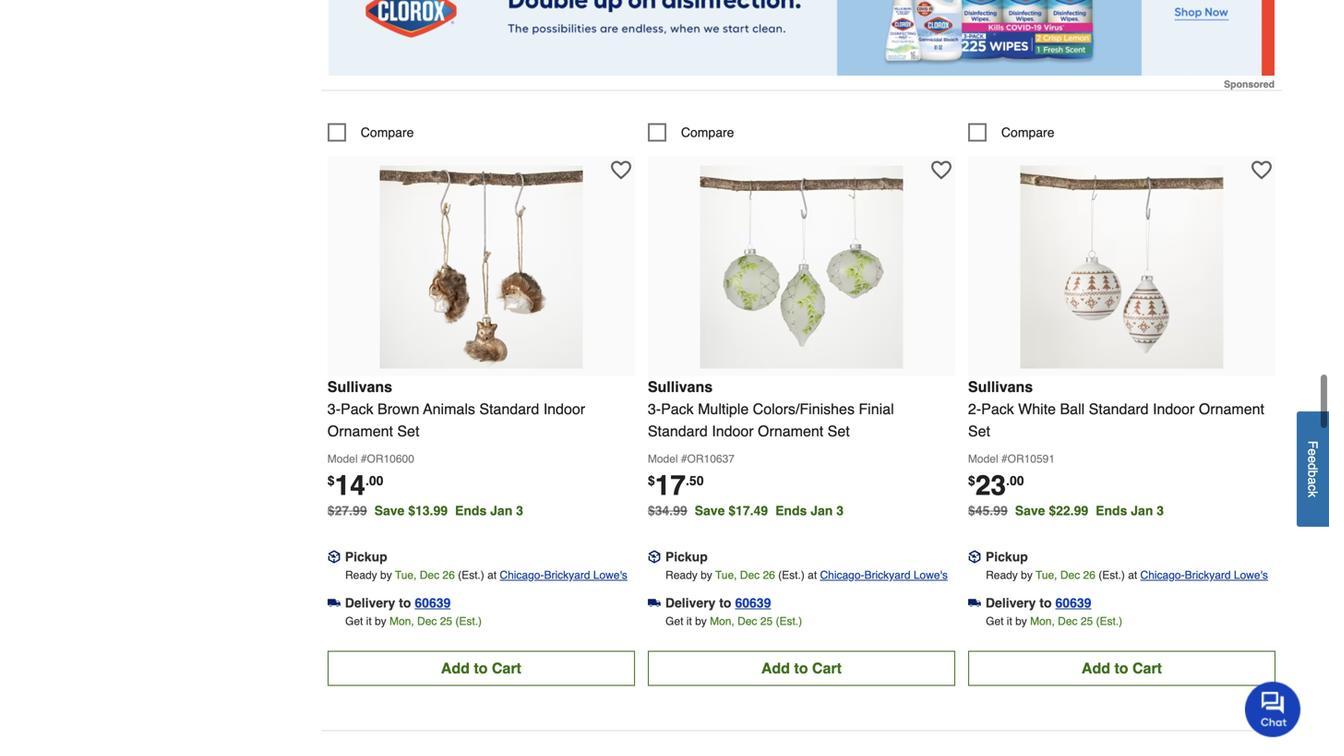 Task type: describe. For each thing, give the bounding box(es) containing it.
3 add from the left
[[1082, 660, 1111, 677]]

add to cart for 3rd add to cart button
[[1082, 660, 1162, 677]]

tue, for second 60639 button from the right
[[715, 569, 737, 582]]

$ 17 .50
[[648, 470, 704, 502]]

savings save $13.99 element
[[374, 504, 531, 518]]

ends for 17
[[776, 504, 807, 518]]

$22.99
[[1049, 504, 1089, 518]]

add to cart for 2nd add to cart button from right
[[761, 660, 842, 677]]

1 cart from the left
[[492, 660, 521, 677]]

heart outline image
[[1252, 160, 1272, 180]]

3 60639 button from the left
[[1056, 594, 1092, 613]]

ornament for 2-pack white ball standard indoor ornament set
[[1199, 401, 1265, 418]]

$34.99
[[648, 504, 687, 518]]

jan for 17
[[811, 504, 833, 518]]

save for 23
[[1015, 504, 1045, 518]]

delivery for 3rd 60639 button from right
[[345, 596, 395, 611]]

savings save $22.99 element
[[1015, 504, 1172, 518]]

3 delivery to 60639 from the left
[[986, 596, 1092, 611]]

2 chicago- from the left
[[820, 569, 865, 582]]

1 heart outline image from the left
[[611, 160, 631, 180]]

or10600
[[367, 453, 414, 466]]

model for 3-pack brown animals standard indoor ornament set
[[328, 453, 358, 466]]

get for second 60639 button from the right
[[666, 615, 684, 628]]

actual price $17.50 element
[[648, 470, 704, 502]]

tue, for 3rd 60639 button from right
[[395, 569, 417, 582]]

jan for 23
[[1131, 504, 1153, 518]]

get it by mon, dec 25 (est.) for second 60639 button from the right
[[666, 615, 802, 628]]

ready for truck filled icon
[[666, 569, 698, 582]]

indoor inside the "sullivans 3-pack multiple colors/finishes finial standard indoor ornament set"
[[712, 423, 754, 440]]

26 for second 60639 button from the right
[[763, 569, 775, 582]]

5014710337 element
[[648, 123, 734, 142]]

3 for 14
[[516, 504, 523, 518]]

multiple
[[698, 401, 749, 418]]

chicago-brickyard lowe's button for 3rd 60639 button from right
[[500, 566, 628, 585]]

1 e from the top
[[1306, 449, 1321, 456]]

pack for brown
[[341, 401, 374, 418]]

sullivans for white
[[968, 379, 1033, 396]]

$17.49
[[729, 504, 768, 518]]

ends for 23
[[1096, 504, 1128, 518]]

pickup image for truck filled icon
[[648, 551, 661, 564]]

3 chicago- from the left
[[1141, 569, 1185, 582]]

get for 3rd 60639 button from right
[[345, 615, 363, 628]]

60639 for second 60639 button from the right
[[735, 596, 771, 611]]

2 add to cart button from the left
[[648, 651, 955, 686]]

17
[[655, 470, 686, 502]]

model # or10591
[[968, 453, 1055, 466]]

2 heart outline image from the left
[[931, 160, 952, 180]]

lowe's for 3rd 60639 button from right
[[593, 569, 628, 582]]

$ for 23
[[968, 474, 976, 488]]

f e e d b a c k
[[1306, 441, 1321, 498]]

was price $34.99 element
[[648, 499, 695, 518]]

sullivans for brown
[[328, 379, 392, 396]]

set for 3-
[[397, 423, 420, 440]]

brickyard for second 60639 button from the right
[[865, 569, 911, 582]]

.00 for 14
[[366, 474, 384, 488]]

savings save $17.49 element
[[695, 504, 851, 518]]

1 25 from the left
[[440, 615, 452, 628]]

ready by tue, dec 26 (est.) at chicago-brickyard lowe's for chicago-brickyard lowe's button associated with second 60639 button from the right
[[666, 569, 948, 582]]

ready by tue, dec 26 (est.) at chicago-brickyard lowe's for chicago-brickyard lowe's button related to 3rd 60639 button from right
[[345, 569, 628, 582]]

mon, for second 60639 button from the right
[[710, 615, 735, 628]]

at for second 60639 button from the right
[[808, 569, 817, 582]]

2 25 from the left
[[760, 615, 773, 628]]

# for sullivans 2-pack white ball standard indoor ornament set
[[1002, 453, 1008, 466]]

26 for 3rd 60639 button from right
[[443, 569, 455, 582]]

brickyard for 3rd 60639 button from right
[[544, 569, 590, 582]]

ornament inside the "sullivans 3-pack multiple colors/finishes finial standard indoor ornament set"
[[758, 423, 824, 440]]

f e e d b a c k button
[[1297, 412, 1329, 527]]

model # or10600
[[328, 453, 414, 466]]

mon, for 3rd 60639 button from left
[[1030, 615, 1055, 628]]

actual price $14.00 element
[[328, 470, 384, 502]]

ends jan 3 element for 14
[[455, 504, 531, 518]]

1 add from the left
[[441, 660, 470, 677]]

$13.99
[[408, 504, 448, 518]]

was price $45.99 element
[[968, 499, 1015, 518]]

pickup image
[[968, 551, 981, 564]]

compare for the 5014710145 element
[[1002, 125, 1055, 140]]

save for 14
[[374, 504, 405, 518]]

advertisement region
[[328, 0, 1275, 90]]

indoor for 3-pack brown animals standard indoor ornament set
[[543, 401, 585, 418]]

sullivans 3-pack multiple colors/finishes finial standard indoor ornament set
[[648, 379, 894, 440]]

$34.99 save $17.49 ends jan 3
[[648, 504, 844, 518]]

$ 14 .00
[[328, 470, 384, 502]]

ready for 3rd 60639 button from right truck filled image
[[345, 569, 377, 582]]

model for 3-pack multiple colors/finishes finial standard indoor ornament set
[[648, 453, 678, 466]]

5014710145 element
[[968, 123, 1055, 142]]

3- for 3-pack brown animals standard indoor ornament set
[[328, 401, 341, 418]]

3 cart from the left
[[1133, 660, 1162, 677]]

ends for 14
[[455, 504, 487, 518]]

2 cart from the left
[[812, 660, 842, 677]]

sullivans 3-pack brown animals standard indoor ornament set
[[328, 379, 585, 440]]

$45.99 save $22.99 ends jan 3
[[968, 504, 1164, 518]]

brickyard for 3rd 60639 button from left
[[1185, 569, 1231, 582]]

5014710201 element
[[328, 123, 414, 142]]

pickup image for 3rd 60639 button from right truck filled image
[[328, 551, 340, 564]]

sullivans 3-pack multiple colors/finishes finial standard indoor ornament set image
[[700, 166, 903, 369]]

tue, for 3rd 60639 button from left
[[1036, 569, 1058, 582]]

1 chicago- from the left
[[500, 569, 544, 582]]

pack for white
[[982, 401, 1014, 418]]

sullivans 3-pack brown animals standard indoor ornament set image
[[380, 166, 583, 369]]

2 pickup from the left
[[666, 550, 708, 565]]

chat invite button image
[[1245, 681, 1302, 738]]



Task type: locate. For each thing, give the bounding box(es) containing it.
sullivans inside the "sullivans 3-pack multiple colors/finishes finial standard indoor ornament set"
[[648, 379, 713, 396]]

$ up was price $34.99 element
[[648, 474, 655, 488]]

# up actual price $14.00 element
[[361, 453, 367, 466]]

model
[[328, 453, 358, 466], [648, 453, 678, 466], [968, 453, 999, 466]]

2 $ from the left
[[648, 474, 655, 488]]

get for 3rd 60639 button from left
[[986, 615, 1004, 628]]

sullivans for multiple
[[648, 379, 713, 396]]

chicago-brickyard lowe's button for second 60639 button from the right
[[820, 566, 948, 585]]

at
[[488, 569, 497, 582], [808, 569, 817, 582], [1128, 569, 1138, 582]]

2 horizontal spatial standard
[[1089, 401, 1149, 418]]

it for 3rd 60639 button from right truck filled image
[[366, 615, 372, 628]]

2 jan from the left
[[811, 504, 833, 518]]

2 get it by mon, dec 25 (est.) from the left
[[666, 615, 802, 628]]

2 delivery to 60639 from the left
[[666, 596, 771, 611]]

ready by tue, dec 26 (est.) at chicago-brickyard lowe's
[[345, 569, 628, 582], [666, 569, 948, 582], [986, 569, 1268, 582]]

23
[[976, 470, 1006, 502]]

0 horizontal spatial 60639 button
[[415, 594, 451, 613]]

.00 inside $ 23 .00
[[1006, 474, 1024, 488]]

standard right the ball
[[1089, 401, 1149, 418]]

1 horizontal spatial brickyard
[[865, 569, 911, 582]]

3-
[[328, 401, 341, 418], [648, 401, 661, 418]]

3 set from the left
[[968, 423, 991, 440]]

1 horizontal spatial pickup image
[[648, 551, 661, 564]]

add to cart
[[441, 660, 521, 677], [761, 660, 842, 677], [1082, 660, 1162, 677]]

26 down the savings save $17.49 'element'
[[763, 569, 775, 582]]

sullivans up multiple
[[648, 379, 713, 396]]

$ inside $ 17 .50
[[648, 474, 655, 488]]

0 horizontal spatial standard
[[479, 401, 539, 418]]

3 ready from the left
[[986, 569, 1018, 582]]

1 get from the left
[[345, 615, 363, 628]]

3 pack from the left
[[982, 401, 1014, 418]]

lowe's for 3rd 60639 button from left
[[1234, 569, 1268, 582]]

chicago-
[[500, 569, 544, 582], [820, 569, 865, 582], [1141, 569, 1185, 582]]

3- inside sullivans 3-pack brown animals standard indoor ornament set
[[328, 401, 341, 418]]

set down 2-
[[968, 423, 991, 440]]

3 get it by mon, dec 25 (est.) from the left
[[986, 615, 1123, 628]]

model up 23
[[968, 453, 999, 466]]

add to cart button
[[328, 651, 635, 686], [648, 651, 955, 686], [968, 651, 1276, 686]]

set
[[397, 423, 420, 440], [828, 423, 850, 440], [968, 423, 991, 440]]

1 horizontal spatial indoor
[[712, 423, 754, 440]]

0 horizontal spatial ready
[[345, 569, 377, 582]]

1 horizontal spatial lowe's
[[914, 569, 948, 582]]

2 delivery from the left
[[666, 596, 716, 611]]

2 3- from the left
[[648, 401, 661, 418]]

1 delivery to 60639 from the left
[[345, 596, 451, 611]]

2 horizontal spatial get
[[986, 615, 1004, 628]]

3 get from the left
[[986, 615, 1004, 628]]

2 ready by tue, dec 26 (est.) at chicago-brickyard lowe's from the left
[[666, 569, 948, 582]]

0 horizontal spatial ready by tue, dec 26 (est.) at chicago-brickyard lowe's
[[345, 569, 628, 582]]

0 horizontal spatial compare
[[361, 125, 414, 140]]

1 ready by tue, dec 26 (est.) at chicago-brickyard lowe's from the left
[[345, 569, 628, 582]]

0 horizontal spatial 3-
[[328, 401, 341, 418]]

pack inside sullivans 2-pack white ball standard indoor ornament set
[[982, 401, 1014, 418]]

3 add to cart from the left
[[1082, 660, 1162, 677]]

ready by tue, dec 26 (est.) at chicago-brickyard lowe's down the savings save $17.49 'element'
[[666, 569, 948, 582]]

3 ready by tue, dec 26 (est.) at chicago-brickyard lowe's from the left
[[986, 569, 1268, 582]]

1 horizontal spatial add
[[761, 660, 790, 677]]

at down "savings save $22.99" 'element'
[[1128, 569, 1138, 582]]

0 horizontal spatial ends
[[455, 504, 487, 518]]

1 sullivans from the left
[[328, 379, 392, 396]]

3- for 3-pack multiple colors/finishes finial standard indoor ornament set
[[648, 401, 661, 418]]

ornament inside sullivans 2-pack white ball standard indoor ornament set
[[1199, 401, 1265, 418]]

3 it from the left
[[1007, 615, 1013, 628]]

model for 2-pack white ball standard indoor ornament set
[[968, 453, 999, 466]]

0 horizontal spatial truck filled image
[[328, 597, 340, 610]]

0 horizontal spatial brickyard
[[544, 569, 590, 582]]

ready by tue, dec 26 (est.) at chicago-brickyard lowe's for chicago-brickyard lowe's button associated with 3rd 60639 button from left
[[986, 569, 1268, 582]]

0 horizontal spatial add to cart
[[441, 660, 521, 677]]

1 horizontal spatial model
[[648, 453, 678, 466]]

0 horizontal spatial set
[[397, 423, 420, 440]]

compare inside the 5014710145 element
[[1002, 125, 1055, 140]]

at down the savings save $17.49 'element'
[[808, 569, 817, 582]]

$
[[328, 474, 335, 488], [648, 474, 655, 488], [968, 474, 976, 488]]

1 horizontal spatial compare
[[681, 125, 734, 140]]

1 at from the left
[[488, 569, 497, 582]]

0 horizontal spatial add to cart button
[[328, 651, 635, 686]]

0 horizontal spatial get it by mon, dec 25 (est.)
[[345, 615, 482, 628]]

60639 for 3rd 60639 button from left
[[1056, 596, 1092, 611]]

2 ready from the left
[[666, 569, 698, 582]]

0 horizontal spatial 60639
[[415, 596, 451, 611]]

delivery
[[345, 596, 395, 611], [666, 596, 716, 611], [986, 596, 1036, 611]]

tue,
[[395, 569, 417, 582], [715, 569, 737, 582], [1036, 569, 1058, 582]]

#
[[361, 453, 367, 466], [681, 453, 687, 466], [1002, 453, 1008, 466]]

1 add to cart button from the left
[[328, 651, 635, 686]]

3 ends jan 3 element from the left
[[1096, 504, 1172, 518]]

3 save from the left
[[1015, 504, 1045, 518]]

3 brickyard from the left
[[1185, 569, 1231, 582]]

2 60639 from the left
[[735, 596, 771, 611]]

$ 23 .00
[[968, 470, 1024, 502]]

by
[[380, 569, 392, 582], [701, 569, 712, 582], [1021, 569, 1033, 582], [375, 615, 387, 628], [695, 615, 707, 628], [1016, 615, 1027, 628]]

get it by mon, dec 25 (est.)
[[345, 615, 482, 628], [666, 615, 802, 628], [986, 615, 1123, 628]]

1 horizontal spatial 25
[[760, 615, 773, 628]]

1 pickup image from the left
[[328, 551, 340, 564]]

3 right $17.49
[[837, 504, 844, 518]]

was price $27.99 element
[[328, 499, 374, 518]]

2 get from the left
[[666, 615, 684, 628]]

0 horizontal spatial it
[[366, 615, 372, 628]]

3- inside the "sullivans 3-pack multiple colors/finishes finial standard indoor ornament set"
[[648, 401, 661, 418]]

1 horizontal spatial 26
[[763, 569, 775, 582]]

brown
[[378, 401, 419, 418]]

b
[[1306, 470, 1321, 478]]

jan right $17.49
[[811, 504, 833, 518]]

pickup image
[[328, 551, 340, 564], [648, 551, 661, 564]]

3 26 from the left
[[1083, 569, 1096, 582]]

ornament inside sullivans 3-pack brown animals standard indoor ornament set
[[328, 423, 393, 440]]

2 add from the left
[[761, 660, 790, 677]]

$ up was price $27.99 element
[[328, 474, 335, 488]]

$ inside $ 23 .00
[[968, 474, 976, 488]]

ready down $27.99
[[345, 569, 377, 582]]

2 60639 button from the left
[[735, 594, 771, 613]]

3 for 23
[[1157, 504, 1164, 518]]

60639 button
[[415, 594, 451, 613], [735, 594, 771, 613], [1056, 594, 1092, 613]]

1 mon, from the left
[[390, 615, 414, 628]]

ends right $17.49
[[776, 504, 807, 518]]

1 horizontal spatial delivery to 60639
[[666, 596, 771, 611]]

1 ends from the left
[[455, 504, 487, 518]]

c
[[1306, 485, 1321, 491]]

1 ready from the left
[[345, 569, 377, 582]]

2 horizontal spatial 25
[[1081, 615, 1093, 628]]

1 horizontal spatial #
[[681, 453, 687, 466]]

it
[[366, 615, 372, 628], [687, 615, 692, 628], [1007, 615, 1013, 628]]

set inside sullivans 2-pack white ball standard indoor ornament set
[[968, 423, 991, 440]]

0 horizontal spatial mon,
[[390, 615, 414, 628]]

1 horizontal spatial .00
[[1006, 474, 1024, 488]]

standard inside the "sullivans 3-pack multiple colors/finishes finial standard indoor ornament set"
[[648, 423, 708, 440]]

3 lowe's from the left
[[1234, 569, 1268, 582]]

3 right $22.99
[[1157, 504, 1164, 518]]

1 horizontal spatial mon,
[[710, 615, 735, 628]]

e
[[1306, 449, 1321, 456], [1306, 456, 1321, 463]]

2 horizontal spatial it
[[1007, 615, 1013, 628]]

2 horizontal spatial mon,
[[1030, 615, 1055, 628]]

sullivans up brown
[[328, 379, 392, 396]]

standard for animals
[[479, 401, 539, 418]]

1 horizontal spatial chicago-brickyard lowe's button
[[820, 566, 948, 585]]

$45.99
[[968, 504, 1008, 518]]

$ for 17
[[648, 474, 655, 488]]

2 pack from the left
[[661, 401, 694, 418]]

d
[[1306, 463, 1321, 470]]

chicago-brickyard lowe's button
[[500, 566, 628, 585], [820, 566, 948, 585], [1141, 566, 1268, 585]]

3 chicago-brickyard lowe's button from the left
[[1141, 566, 1268, 585]]

1 horizontal spatial pack
[[661, 401, 694, 418]]

1 model from the left
[[328, 453, 358, 466]]

2 set from the left
[[828, 423, 850, 440]]

pickup down $27.99
[[345, 550, 387, 565]]

pickup right pickup image
[[986, 550, 1028, 565]]

2 mon, from the left
[[710, 615, 735, 628]]

2 # from the left
[[681, 453, 687, 466]]

sullivans 2-pack white ball standard indoor ornament set image
[[1021, 166, 1224, 369]]

jan right '$13.99'
[[490, 504, 513, 518]]

3 pickup from the left
[[986, 550, 1028, 565]]

2 3 from the left
[[837, 504, 844, 518]]

3 jan from the left
[[1131, 504, 1153, 518]]

standard
[[479, 401, 539, 418], [1089, 401, 1149, 418], [648, 423, 708, 440]]

# for sullivans 3-pack multiple colors/finishes finial standard indoor ornament set
[[681, 453, 687, 466]]

0 horizontal spatial get
[[345, 615, 363, 628]]

2 horizontal spatial sullivans
[[968, 379, 1033, 396]]

pack inside the "sullivans 3-pack multiple colors/finishes finial standard indoor ornament set"
[[661, 401, 694, 418]]

ends jan 3 element right $22.99
[[1096, 504, 1172, 518]]

2 horizontal spatial at
[[1128, 569, 1138, 582]]

1 horizontal spatial add to cart button
[[648, 651, 955, 686]]

3 at from the left
[[1128, 569, 1138, 582]]

2 horizontal spatial 60639
[[1056, 596, 1092, 611]]

compare for 5014710337 element
[[681, 125, 734, 140]]

pickup down $34.99
[[666, 550, 708, 565]]

1 horizontal spatial standard
[[648, 423, 708, 440]]

3 compare from the left
[[1002, 125, 1055, 140]]

1 horizontal spatial add to cart
[[761, 660, 842, 677]]

lowe's for second 60639 button from the right
[[914, 569, 948, 582]]

26 down savings save $13.99 element
[[443, 569, 455, 582]]

standard for ball
[[1089, 401, 1149, 418]]

2 horizontal spatial ornament
[[1199, 401, 1265, 418]]

.00 for 23
[[1006, 474, 1024, 488]]

tue, down $27.99 save $13.99 ends jan 3
[[395, 569, 417, 582]]

delivery for second 60639 button from the right
[[666, 596, 716, 611]]

pickup
[[345, 550, 387, 565], [666, 550, 708, 565], [986, 550, 1028, 565]]

3
[[516, 504, 523, 518], [837, 504, 844, 518], [1157, 504, 1164, 518]]

0 horizontal spatial 3
[[516, 504, 523, 518]]

k
[[1306, 491, 1321, 498]]

2 horizontal spatial ends
[[1096, 504, 1128, 518]]

3 ends from the left
[[1096, 504, 1128, 518]]

colors/finishes
[[753, 401, 855, 418]]

1 compare from the left
[[361, 125, 414, 140]]

e up d
[[1306, 449, 1321, 456]]

add to cart for 1st add to cart button
[[441, 660, 521, 677]]

2 brickyard from the left
[[865, 569, 911, 582]]

pack left brown
[[341, 401, 374, 418]]

set for 2-
[[968, 423, 991, 440]]

ready by tue, dec 26 (est.) at chicago-brickyard lowe's down "savings save $22.99" 'element'
[[986, 569, 1268, 582]]

0 horizontal spatial 25
[[440, 615, 452, 628]]

pack left white on the right bottom
[[982, 401, 1014, 418]]

0 horizontal spatial model
[[328, 453, 358, 466]]

indoor inside sullivans 2-pack white ball standard indoor ornament set
[[1153, 401, 1195, 418]]

26 down "savings save $22.99" 'element'
[[1083, 569, 1096, 582]]

sullivans inside sullivans 3-pack brown animals standard indoor ornament set
[[328, 379, 392, 396]]

ends jan 3 element right '$13.99'
[[455, 504, 531, 518]]

2-
[[968, 401, 982, 418]]

2 add to cart from the left
[[761, 660, 842, 677]]

e up b on the bottom of page
[[1306, 456, 1321, 463]]

ball
[[1060, 401, 1085, 418]]

0 horizontal spatial pack
[[341, 401, 374, 418]]

25
[[440, 615, 452, 628], [760, 615, 773, 628], [1081, 615, 1093, 628]]

3 25 from the left
[[1081, 615, 1093, 628]]

.00
[[366, 474, 384, 488], [1006, 474, 1024, 488]]

26 for 3rd 60639 button from left
[[1083, 569, 1096, 582]]

1 $ from the left
[[328, 474, 335, 488]]

$ inside $ 14 .00
[[328, 474, 335, 488]]

save down .50
[[695, 504, 725, 518]]

get
[[345, 615, 363, 628], [666, 615, 684, 628], [986, 615, 1004, 628]]

1 26 from the left
[[443, 569, 455, 582]]

mon, for 3rd 60639 button from right
[[390, 615, 414, 628]]

2 horizontal spatial chicago-
[[1141, 569, 1185, 582]]

ornament for 3-pack brown animals standard indoor ornament set
[[328, 423, 393, 440]]

truck filled image for 3rd 60639 button from left
[[968, 597, 981, 610]]

2 horizontal spatial chicago-brickyard lowe's button
[[1141, 566, 1268, 585]]

1 60639 from the left
[[415, 596, 451, 611]]

1 horizontal spatial ready by tue, dec 26 (est.) at chicago-brickyard lowe's
[[666, 569, 948, 582]]

standard up model # or10637 at the bottom
[[648, 423, 708, 440]]

indoor
[[543, 401, 585, 418], [1153, 401, 1195, 418], [712, 423, 754, 440]]

3- up model # or10600
[[328, 401, 341, 418]]

jan for 14
[[490, 504, 513, 518]]

pack for multiple
[[661, 401, 694, 418]]

2 horizontal spatial delivery to 60639
[[986, 596, 1092, 611]]

2 save from the left
[[695, 504, 725, 518]]

1 horizontal spatial ends jan 3 element
[[776, 504, 851, 518]]

mon,
[[390, 615, 414, 628], [710, 615, 735, 628], [1030, 615, 1055, 628]]

model up 14
[[328, 453, 358, 466]]

2 horizontal spatial delivery
[[986, 596, 1036, 611]]

1 jan from the left
[[490, 504, 513, 518]]

2 ends jan 3 element from the left
[[776, 504, 851, 518]]

3 model from the left
[[968, 453, 999, 466]]

2 horizontal spatial brickyard
[[1185, 569, 1231, 582]]

sullivans inside sullivans 2-pack white ball standard indoor ornament set
[[968, 379, 1033, 396]]

save left $22.99
[[1015, 504, 1045, 518]]

1 horizontal spatial sullivans
[[648, 379, 713, 396]]

0 horizontal spatial #
[[361, 453, 367, 466]]

indoor inside sullivans 3-pack brown animals standard indoor ornament set
[[543, 401, 585, 418]]

ends
[[455, 504, 487, 518], [776, 504, 807, 518], [1096, 504, 1128, 518]]

0 horizontal spatial at
[[488, 569, 497, 582]]

2 compare from the left
[[681, 125, 734, 140]]

indoor for 2-pack white ball standard indoor ornament set
[[1153, 401, 1195, 418]]

2 horizontal spatial indoor
[[1153, 401, 1195, 418]]

delivery to 60639
[[345, 596, 451, 611], [666, 596, 771, 611], [986, 596, 1092, 611]]

.00 down model # or10600
[[366, 474, 384, 488]]

2 horizontal spatial lowe's
[[1234, 569, 1268, 582]]

cart
[[492, 660, 521, 677], [812, 660, 842, 677], [1133, 660, 1162, 677]]

it for truck filled icon
[[687, 615, 692, 628]]

3 add to cart button from the left
[[968, 651, 1276, 686]]

2 horizontal spatial add to cart button
[[968, 651, 1276, 686]]

compare inside 5014710337 element
[[681, 125, 734, 140]]

at for 3rd 60639 button from right
[[488, 569, 497, 582]]

1 get it by mon, dec 25 (est.) from the left
[[345, 615, 482, 628]]

1 3 from the left
[[516, 504, 523, 518]]

1 brickyard from the left
[[544, 569, 590, 582]]

1 horizontal spatial at
[[808, 569, 817, 582]]

2 horizontal spatial ready
[[986, 569, 1018, 582]]

ends right '$13.99'
[[455, 504, 487, 518]]

jan right $22.99
[[1131, 504, 1153, 518]]

sullivans
[[328, 379, 392, 396], [648, 379, 713, 396], [968, 379, 1033, 396]]

2 horizontal spatial get it by mon, dec 25 (est.)
[[986, 615, 1123, 628]]

get it by mon, dec 25 (est.) for 3rd 60639 button from left
[[986, 615, 1123, 628]]

3 for 17
[[837, 504, 844, 518]]

1 horizontal spatial $
[[648, 474, 655, 488]]

$ up was price $45.99 element on the bottom of page
[[968, 474, 976, 488]]

2 26 from the left
[[763, 569, 775, 582]]

3 delivery from the left
[[986, 596, 1036, 611]]

1 horizontal spatial jan
[[811, 504, 833, 518]]

1 # from the left
[[361, 453, 367, 466]]

brickyard
[[544, 569, 590, 582], [865, 569, 911, 582], [1185, 569, 1231, 582]]

standard right animals
[[479, 401, 539, 418]]

26
[[443, 569, 455, 582], [763, 569, 775, 582], [1083, 569, 1096, 582]]

at for 3rd 60639 button from left
[[1128, 569, 1138, 582]]

$27.99
[[328, 504, 367, 518]]

white
[[1018, 401, 1056, 418]]

0 horizontal spatial pickup
[[345, 550, 387, 565]]

save left '$13.99'
[[374, 504, 405, 518]]

# up .50
[[681, 453, 687, 466]]

2 lowe's from the left
[[914, 569, 948, 582]]

add
[[441, 660, 470, 677], [761, 660, 790, 677], [1082, 660, 1111, 677]]

1 horizontal spatial 3-
[[648, 401, 661, 418]]

1 horizontal spatial get
[[666, 615, 684, 628]]

3 3 from the left
[[1157, 504, 1164, 518]]

3 60639 from the left
[[1056, 596, 1092, 611]]

save
[[374, 504, 405, 518], [695, 504, 725, 518], [1015, 504, 1045, 518]]

2 chicago-brickyard lowe's button from the left
[[820, 566, 948, 585]]

or10637
[[687, 453, 735, 466]]

or10591
[[1008, 453, 1055, 466]]

14
[[335, 470, 366, 502]]

1 horizontal spatial 3
[[837, 504, 844, 518]]

(est.)
[[458, 569, 484, 582], [778, 569, 805, 582], [1099, 569, 1125, 582], [456, 615, 482, 628], [776, 615, 802, 628], [1096, 615, 1123, 628]]

3- up model # or10637 at the bottom
[[648, 401, 661, 418]]

0 horizontal spatial add
[[441, 660, 470, 677]]

2 it from the left
[[687, 615, 692, 628]]

truck filled image
[[648, 597, 661, 610]]

heart outline image
[[611, 160, 631, 180], [931, 160, 952, 180]]

# for sullivans 3-pack brown animals standard indoor ornament set
[[361, 453, 367, 466]]

ends right $22.99
[[1096, 504, 1128, 518]]

it for truck filled image corresponding to 3rd 60639 button from left
[[1007, 615, 1013, 628]]

1 horizontal spatial ornament
[[758, 423, 824, 440]]

# up actual price $23.00 element
[[1002, 453, 1008, 466]]

1 ends jan 3 element from the left
[[455, 504, 531, 518]]

ready for truck filled image corresponding to 3rd 60639 button from left
[[986, 569, 1018, 582]]

a
[[1306, 478, 1321, 485]]

1 horizontal spatial ready
[[666, 569, 698, 582]]

save for 17
[[695, 504, 725, 518]]

standard inside sullivans 2-pack white ball standard indoor ornament set
[[1089, 401, 1149, 418]]

1 tue, from the left
[[395, 569, 417, 582]]

2 horizontal spatial add
[[1082, 660, 1111, 677]]

2 horizontal spatial 60639 button
[[1056, 594, 1092, 613]]

at down savings save $13.99 element
[[488, 569, 497, 582]]

60639 for 3rd 60639 button from right
[[415, 596, 451, 611]]

compare for 5014710201 element
[[361, 125, 414, 140]]

pack
[[341, 401, 374, 418], [661, 401, 694, 418], [982, 401, 1014, 418]]

1 horizontal spatial 60639 button
[[735, 594, 771, 613]]

2 horizontal spatial jan
[[1131, 504, 1153, 518]]

0 horizontal spatial chicago-
[[500, 569, 544, 582]]

1 save from the left
[[374, 504, 405, 518]]

truck filled image for 3rd 60639 button from right
[[328, 597, 340, 610]]

0 horizontal spatial chicago-brickyard lowe's button
[[500, 566, 628, 585]]

.50
[[686, 474, 704, 488]]

standard inside sullivans 3-pack brown animals standard indoor ornament set
[[479, 401, 539, 418]]

finial
[[859, 401, 894, 418]]

3 right '$13.99'
[[516, 504, 523, 518]]

1 60639 button from the left
[[415, 594, 451, 613]]

tue, down $45.99 save $22.99 ends jan 3
[[1036, 569, 1058, 582]]

60639
[[415, 596, 451, 611], [735, 596, 771, 611], [1056, 596, 1092, 611]]

1 pack from the left
[[341, 401, 374, 418]]

model up the 17
[[648, 453, 678, 466]]

1 horizontal spatial ends
[[776, 504, 807, 518]]

1 3- from the left
[[328, 401, 341, 418]]

1 truck filled image from the left
[[328, 597, 340, 610]]

2 model from the left
[[648, 453, 678, 466]]

jan
[[490, 504, 513, 518], [811, 504, 833, 518], [1131, 504, 1153, 518]]

2 horizontal spatial set
[[968, 423, 991, 440]]

1 horizontal spatial truck filled image
[[968, 597, 981, 610]]

pickup image up truck filled icon
[[648, 551, 661, 564]]

ready
[[345, 569, 377, 582], [666, 569, 698, 582], [986, 569, 1018, 582]]

pack left multiple
[[661, 401, 694, 418]]

set down "colors/finishes"
[[828, 423, 850, 440]]

2 horizontal spatial cart
[[1133, 660, 1162, 677]]

2 e from the top
[[1306, 456, 1321, 463]]

1 .00 from the left
[[366, 474, 384, 488]]

lowe's
[[593, 569, 628, 582], [914, 569, 948, 582], [1234, 569, 1268, 582]]

actual price $23.00 element
[[968, 470, 1024, 502]]

ready by tue, dec 26 (est.) at chicago-brickyard lowe's down savings save $13.99 element
[[345, 569, 628, 582]]

.00 inside $ 14 .00
[[366, 474, 384, 488]]

compare
[[361, 125, 414, 140], [681, 125, 734, 140], [1002, 125, 1055, 140]]

$ for 14
[[328, 474, 335, 488]]

1 set from the left
[[397, 423, 420, 440]]

1 horizontal spatial save
[[695, 504, 725, 518]]

ends jan 3 element for 23
[[1096, 504, 1172, 518]]

ends jan 3 element right $17.49
[[776, 504, 851, 518]]

1 horizontal spatial get it by mon, dec 25 (est.)
[[666, 615, 802, 628]]

ready down $45.99
[[986, 569, 1018, 582]]

2 horizontal spatial #
[[1002, 453, 1008, 466]]

0 horizontal spatial 26
[[443, 569, 455, 582]]

delivery for 3rd 60639 button from left
[[986, 596, 1036, 611]]

1 it from the left
[[366, 615, 372, 628]]

pickup image down $27.99
[[328, 551, 340, 564]]

2 ends from the left
[[776, 504, 807, 518]]

0 horizontal spatial tue,
[[395, 569, 417, 582]]

f
[[1306, 441, 1321, 449]]

2 horizontal spatial ends jan 3 element
[[1096, 504, 1172, 518]]

set inside sullivans 3-pack brown animals standard indoor ornament set
[[397, 423, 420, 440]]

get it by mon, dec 25 (est.) for 3rd 60639 button from right
[[345, 615, 482, 628]]

dec
[[420, 569, 440, 582], [740, 569, 760, 582], [1061, 569, 1080, 582], [417, 615, 437, 628], [738, 615, 757, 628], [1058, 615, 1078, 628]]

2 horizontal spatial pickup
[[986, 550, 1028, 565]]

1 pickup from the left
[[345, 550, 387, 565]]

truck filled image
[[328, 597, 340, 610], [968, 597, 981, 610]]

sullivans 2-pack white ball standard indoor ornament set
[[968, 379, 1265, 440]]

2 horizontal spatial 26
[[1083, 569, 1096, 582]]

.00 down model # or10591
[[1006, 474, 1024, 488]]

ends jan 3 element for 17
[[776, 504, 851, 518]]

set inside the "sullivans 3-pack multiple colors/finishes finial standard indoor ornament set"
[[828, 423, 850, 440]]

set down brown
[[397, 423, 420, 440]]

ends jan 3 element
[[455, 504, 531, 518], [776, 504, 851, 518], [1096, 504, 1172, 518]]

3 $ from the left
[[968, 474, 976, 488]]

pack inside sullivans 3-pack brown animals standard indoor ornament set
[[341, 401, 374, 418]]

tue, down $34.99 save $17.49 ends jan 3
[[715, 569, 737, 582]]

compare inside 5014710201 element
[[361, 125, 414, 140]]

animals
[[423, 401, 475, 418]]

1 horizontal spatial pickup
[[666, 550, 708, 565]]

chicago-brickyard lowe's button for 3rd 60639 button from left
[[1141, 566, 1268, 585]]

ready down $34.99
[[666, 569, 698, 582]]

1 horizontal spatial chicago-
[[820, 569, 865, 582]]

1 chicago-brickyard lowe's button from the left
[[500, 566, 628, 585]]

model # or10637
[[648, 453, 735, 466]]

2 horizontal spatial pack
[[982, 401, 1014, 418]]

3 sullivans from the left
[[968, 379, 1033, 396]]

2 pickup image from the left
[[648, 551, 661, 564]]

2 horizontal spatial $
[[968, 474, 976, 488]]

ornament
[[1199, 401, 1265, 418], [328, 423, 393, 440], [758, 423, 824, 440]]

$27.99 save $13.99 ends jan 3
[[328, 504, 523, 518]]

2 truck filled image from the left
[[968, 597, 981, 610]]

2 horizontal spatial tue,
[[1036, 569, 1058, 582]]

1 horizontal spatial set
[[828, 423, 850, 440]]

0 horizontal spatial delivery to 60639
[[345, 596, 451, 611]]

3 # from the left
[[1002, 453, 1008, 466]]

sullivans up 2-
[[968, 379, 1033, 396]]

to
[[399, 596, 411, 611], [719, 596, 732, 611], [1040, 596, 1052, 611], [474, 660, 488, 677], [794, 660, 808, 677], [1115, 660, 1129, 677]]

1 horizontal spatial it
[[687, 615, 692, 628]]



Task type: vqa. For each thing, say whether or not it's contained in the screenshot.


